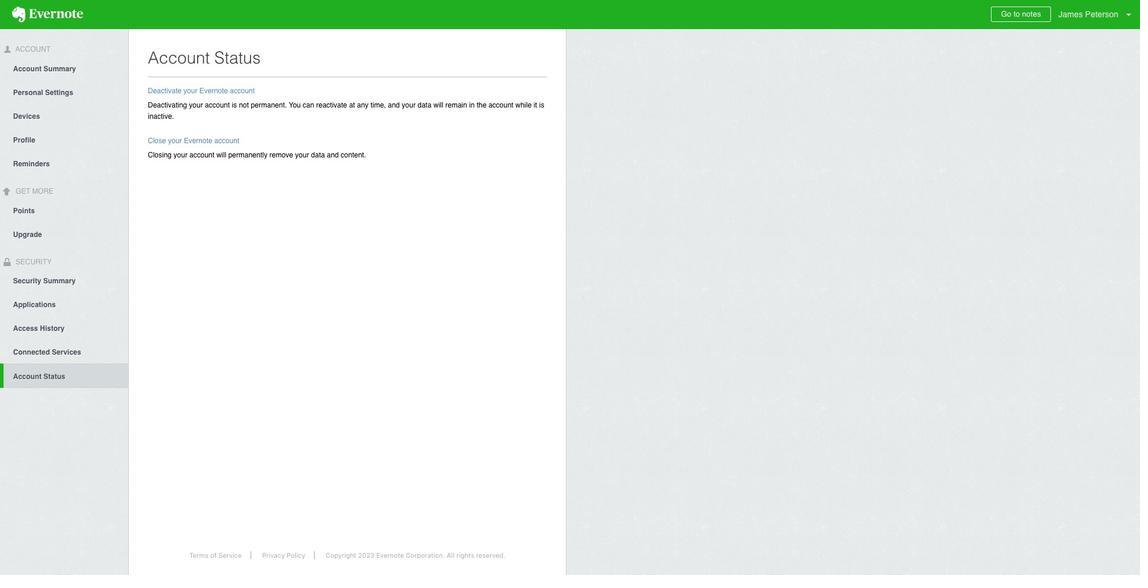 Task type: locate. For each thing, give the bounding box(es) containing it.
0 horizontal spatial status
[[44, 373, 65, 381]]

evernote inside close your evernote account closing your account will permanently remove your data and content.
[[184, 137, 213, 145]]

status up not
[[215, 48, 261, 67]]

0 vertical spatial evernote
[[199, 87, 228, 95]]

corporation.
[[406, 551, 445, 559]]

status
[[215, 48, 261, 67], [44, 373, 65, 381]]

privacy policy link
[[253, 551, 315, 559]]

your right deactivate
[[184, 87, 197, 95]]

permanently
[[228, 151, 268, 159]]

1 horizontal spatial is
[[540, 101, 545, 109]]

will inside deactivate your evernote account deactivating your account is not permanent. you can reactivate at any time, and your data will remain in the account while it is inactive.
[[434, 101, 444, 109]]

0 vertical spatial account status
[[148, 48, 261, 67]]

account up deactivate
[[148, 48, 210, 67]]

reactivate
[[316, 101, 347, 109]]

at
[[349, 101, 355, 109]]

terms of service
[[189, 551, 242, 559]]

summary
[[44, 65, 76, 73], [43, 277, 76, 285]]

connected services link
[[0, 340, 128, 364]]

evernote image
[[0, 7, 95, 23]]

1 vertical spatial data
[[311, 151, 325, 159]]

1 vertical spatial account status
[[13, 373, 65, 381]]

will left remain
[[434, 101, 444, 109]]

and right time,
[[388, 101, 400, 109]]

data left remain
[[418, 101, 432, 109]]

content.
[[341, 151, 366, 159]]

evernote right the close on the top of the page
[[184, 137, 213, 145]]

profile
[[13, 136, 35, 144]]

0 horizontal spatial and
[[327, 151, 339, 159]]

summary inside 'link'
[[43, 277, 76, 285]]

points link
[[0, 198, 128, 222]]

data left content. on the left
[[311, 151, 325, 159]]

devices
[[13, 112, 40, 120]]

go to notes
[[1002, 10, 1042, 18]]

summary for account summary
[[44, 65, 76, 73]]

evernote link
[[0, 0, 95, 29]]

upgrade
[[13, 230, 42, 239]]

account up account summary
[[14, 45, 51, 53]]

0 horizontal spatial is
[[232, 101, 237, 109]]

security up security summary
[[14, 258, 52, 266]]

1 vertical spatial evernote
[[184, 137, 213, 145]]

inactive.
[[148, 112, 174, 121]]

terms of service link
[[181, 551, 251, 559]]

and
[[388, 101, 400, 109], [327, 151, 339, 159]]

account up personal
[[13, 65, 42, 73]]

closing
[[148, 151, 172, 159]]

evernote inside deactivate your evernote account deactivating your account is not permanent. you can reactivate at any time, and your data will remain in the account while it is inactive.
[[199, 87, 228, 95]]

deactivate your evernote account deactivating your account is not permanent. you can reactivate at any time, and your data will remain in the account while it is inactive.
[[148, 87, 545, 121]]

privacy
[[262, 551, 285, 559]]

1 vertical spatial summary
[[43, 277, 76, 285]]

settings
[[45, 88, 73, 97]]

security
[[14, 258, 52, 266], [13, 277, 41, 285]]

0 vertical spatial will
[[434, 101, 444, 109]]

0 vertical spatial security
[[14, 258, 52, 266]]

1 vertical spatial and
[[327, 151, 339, 159]]

security summary link
[[0, 269, 128, 293]]

account status down connected
[[13, 373, 65, 381]]

copyright
[[326, 551, 357, 559]]

0 horizontal spatial account status
[[13, 373, 65, 381]]

1 horizontal spatial account status
[[148, 48, 261, 67]]

1 horizontal spatial and
[[388, 101, 400, 109]]

1 horizontal spatial will
[[434, 101, 444, 109]]

peterson
[[1086, 10, 1119, 19]]

1 horizontal spatial data
[[418, 101, 432, 109]]

is right it
[[540, 101, 545, 109]]

james peterson link
[[1056, 0, 1141, 29]]

terms
[[189, 551, 209, 559]]

it
[[534, 101, 538, 109]]

0 vertical spatial and
[[388, 101, 400, 109]]

while
[[516, 101, 532, 109]]

and inside deactivate your evernote account deactivating your account is not permanent. you can reactivate at any time, and your data will remain in the account while it is inactive.
[[388, 101, 400, 109]]

evernote
[[199, 87, 228, 95], [184, 137, 213, 145], [376, 551, 404, 559]]

account status up deactivate your evernote account link
[[148, 48, 261, 67]]

go
[[1002, 10, 1012, 18]]

0 horizontal spatial data
[[311, 151, 325, 159]]

will
[[434, 101, 444, 109], [217, 151, 226, 159]]

summary up applications link
[[43, 277, 76, 285]]

more
[[32, 187, 54, 195]]

to
[[1014, 10, 1021, 18]]

account
[[230, 87, 255, 95], [205, 101, 230, 109], [489, 101, 514, 109], [215, 137, 240, 145], [190, 151, 215, 159]]

security inside 'link'
[[13, 277, 41, 285]]

evernote right deactivate
[[199, 87, 228, 95]]

reminders
[[13, 160, 50, 168]]

history
[[40, 325, 65, 333]]

will left permanently
[[217, 151, 226, 159]]

account status
[[148, 48, 261, 67], [13, 373, 65, 381]]

account
[[14, 45, 51, 53], [148, 48, 210, 67], [13, 65, 42, 73], [13, 373, 42, 381]]

evernote for is
[[199, 87, 228, 95]]

1 horizontal spatial status
[[215, 48, 261, 67]]

account status link
[[4, 364, 128, 388]]

0 horizontal spatial will
[[217, 151, 226, 159]]

data
[[418, 101, 432, 109], [311, 151, 325, 159]]

1 vertical spatial status
[[44, 373, 65, 381]]

summary up personal settings link
[[44, 65, 76, 73]]

deactivate
[[148, 87, 182, 95]]

upgrade link
[[0, 222, 128, 246]]

0 vertical spatial data
[[418, 101, 432, 109]]

status down connected services
[[44, 373, 65, 381]]

1 vertical spatial will
[[217, 151, 226, 159]]

security for security
[[14, 258, 52, 266]]

is
[[232, 101, 237, 109], [540, 101, 545, 109]]

go to notes link
[[992, 7, 1052, 22]]

evernote right 2023
[[376, 551, 404, 559]]

points
[[13, 207, 35, 215]]

profile link
[[0, 128, 128, 151]]

0 vertical spatial summary
[[44, 65, 76, 73]]

and left content. on the left
[[327, 151, 339, 159]]

connected
[[13, 348, 50, 357]]

is left not
[[232, 101, 237, 109]]

1 vertical spatial security
[[13, 277, 41, 285]]

your
[[184, 87, 197, 95], [189, 101, 203, 109], [402, 101, 416, 109], [168, 137, 182, 145], [174, 151, 188, 159], [295, 151, 309, 159]]

security up applications
[[13, 277, 41, 285]]

copyright 2023 evernote corporation. all rights reserved.
[[326, 551, 506, 559]]

reserved.
[[476, 551, 506, 559]]

your right time,
[[402, 101, 416, 109]]

2023
[[358, 551, 375, 559]]



Task type: vqa. For each thing, say whether or not it's contained in the screenshot.
Upgrade icon
no



Task type: describe. For each thing, give the bounding box(es) containing it.
of
[[210, 551, 217, 559]]

policy
[[287, 551, 305, 559]]

account summary
[[13, 65, 76, 73]]

will inside close your evernote account closing your account will permanently remove your data and content.
[[217, 151, 226, 159]]

any
[[357, 101, 369, 109]]

in
[[469, 101, 475, 109]]

account down deactivate your evernote account link
[[205, 101, 230, 109]]

remain
[[446, 101, 467, 109]]

access history link
[[0, 316, 128, 340]]

remove
[[270, 151, 293, 159]]

0 vertical spatial status
[[215, 48, 261, 67]]

the
[[477, 101, 487, 109]]

account up not
[[230, 87, 255, 95]]

security summary
[[13, 277, 76, 285]]

rights
[[457, 551, 475, 559]]

deactivating
[[148, 101, 187, 109]]

your down close your evernote account link
[[174, 151, 188, 159]]

connected services
[[13, 348, 81, 357]]

2 vertical spatial evernote
[[376, 551, 404, 559]]

status inside account status link
[[44, 373, 65, 381]]

devices link
[[0, 104, 128, 128]]

close your evernote account link
[[148, 137, 240, 145]]

data inside close your evernote account closing your account will permanently remove your data and content.
[[311, 151, 325, 159]]

evernote for will
[[184, 137, 213, 145]]

james
[[1059, 10, 1084, 19]]

get more
[[14, 187, 54, 195]]

access history
[[13, 325, 65, 333]]

personal settings link
[[0, 80, 128, 104]]

account right the
[[489, 101, 514, 109]]

1 is from the left
[[232, 101, 237, 109]]

notes
[[1023, 10, 1042, 18]]

data inside deactivate your evernote account deactivating your account is not permanent. you can reactivate at any time, and your data will remain in the account while it is inactive.
[[418, 101, 432, 109]]

time,
[[371, 101, 386, 109]]

your right the close on the top of the page
[[168, 137, 182, 145]]

not
[[239, 101, 249, 109]]

account up permanently
[[215, 137, 240, 145]]

services
[[52, 348, 81, 357]]

and inside close your evernote account closing your account will permanently remove your data and content.
[[327, 151, 339, 159]]

your down deactivate your evernote account link
[[189, 101, 203, 109]]

applications
[[13, 301, 56, 309]]

close
[[148, 137, 166, 145]]

account summary link
[[0, 56, 128, 80]]

get
[[16, 187, 30, 195]]

close your evernote account closing your account will permanently remove your data and content.
[[148, 137, 366, 159]]

you
[[289, 101, 301, 109]]

reminders link
[[0, 151, 128, 175]]

privacy policy
[[262, 551, 305, 559]]

summary for security summary
[[43, 277, 76, 285]]

personal settings
[[13, 88, 73, 97]]

james peterson
[[1059, 10, 1119, 19]]

can
[[303, 101, 314, 109]]

service
[[219, 551, 242, 559]]

permanent.
[[251, 101, 287, 109]]

account down close your evernote account link
[[190, 151, 215, 159]]

applications link
[[0, 293, 128, 316]]

all
[[447, 551, 455, 559]]

2 is from the left
[[540, 101, 545, 109]]

your right remove at the top of page
[[295, 151, 309, 159]]

security for security summary
[[13, 277, 41, 285]]

personal
[[13, 88, 43, 97]]

deactivate your evernote account link
[[148, 87, 255, 95]]

access
[[13, 325, 38, 333]]

account down connected
[[13, 373, 42, 381]]



